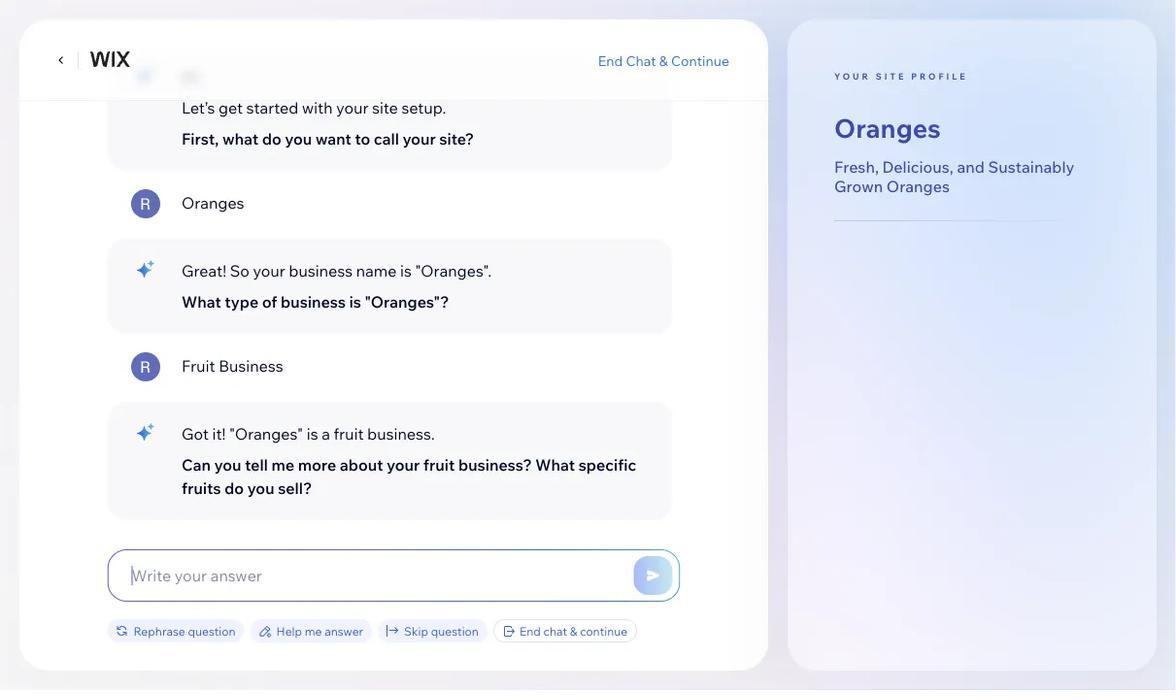 Task type: locate. For each thing, give the bounding box(es) containing it.
continue
[[580, 624, 628, 639]]

end left chat
[[520, 624, 541, 639]]

fruit
[[181, 357, 215, 376]]

got
[[181, 425, 208, 444]]

1 vertical spatial do
[[224, 479, 243, 498]]

fruit down business.
[[423, 456, 455, 475]]

grown
[[835, 177, 883, 196]]

help
[[277, 624, 302, 639]]

0 horizontal spatial me
[[271, 456, 294, 475]]

business.
[[367, 425, 435, 444]]

you
[[285, 129, 312, 149], [214, 456, 241, 475], [247, 479, 274, 498]]

0 horizontal spatial fruit
[[333, 425, 363, 444]]

your
[[336, 98, 368, 118], [402, 129, 436, 149], [253, 261, 285, 281], [386, 456, 420, 475]]

oranges down delicious,
[[887, 177, 950, 196]]

1 vertical spatial end
[[520, 624, 541, 639]]

profile
[[912, 71, 968, 82]]

me right help
[[305, 624, 322, 639]]

do inside can you tell me more about your fruit business? what specific fruits do you sell?
[[224, 479, 243, 498]]

"oranges".
[[415, 261, 491, 281]]

& right chat
[[570, 624, 578, 639]]

1 horizontal spatial what
[[535, 456, 575, 475]]

is down great! so your business name is "oranges".
[[349, 292, 361, 312]]

1 horizontal spatial end
[[598, 52, 623, 69]]

name
[[356, 261, 396, 281]]

question right skip
[[431, 624, 479, 639]]

0 vertical spatial me
[[271, 456, 294, 475]]

more
[[298, 456, 336, 475]]

to
[[355, 129, 370, 149]]

end for end chat & continue
[[520, 624, 541, 639]]

help me answer
[[277, 624, 363, 639]]

fruit right the a
[[333, 425, 363, 444]]

do
[[262, 129, 281, 149], [224, 479, 243, 498]]

question
[[188, 624, 236, 639], [431, 624, 479, 639]]

1 vertical spatial me
[[305, 624, 322, 639]]

what type of business is "oranges"?
[[181, 292, 449, 312]]

rephrase
[[134, 624, 185, 639]]

you down tell
[[247, 479, 274, 498]]

end chat & continue
[[520, 624, 628, 639]]

me up sell?
[[271, 456, 294, 475]]

business for is
[[280, 292, 345, 312]]

what down great! at top left
[[181, 292, 221, 312]]

0 vertical spatial business
[[288, 261, 352, 281]]

1 horizontal spatial question
[[431, 624, 479, 639]]

is left the a
[[306, 425, 318, 444]]

business up what type of business is "oranges"?
[[288, 261, 352, 281]]

1 question from the left
[[188, 624, 236, 639]]

0 horizontal spatial &
[[570, 624, 578, 639]]

with
[[302, 98, 332, 118]]

2 horizontal spatial you
[[285, 129, 312, 149]]

&
[[659, 52, 668, 69], [570, 624, 578, 639]]

me
[[271, 456, 294, 475], [305, 624, 322, 639]]

1 vertical spatial &
[[570, 624, 578, 639]]

1 horizontal spatial fruit
[[423, 456, 455, 475]]

0 vertical spatial end
[[598, 52, 623, 69]]

0 vertical spatial &
[[659, 52, 668, 69]]

you left tell
[[214, 456, 241, 475]]

oranges
[[835, 112, 941, 144], [887, 177, 950, 196], [181, 193, 244, 213]]

question right rephrase
[[188, 624, 236, 639]]

"oranges"
[[229, 425, 303, 444]]

2 vertical spatial is
[[306, 425, 318, 444]]

1 vertical spatial you
[[214, 456, 241, 475]]

me inside can you tell me more about your fruit business? what specific fruits do you sell?
[[271, 456, 294, 475]]

1 vertical spatial what
[[535, 456, 575, 475]]

0 horizontal spatial you
[[214, 456, 241, 475]]

fruit inside can you tell me more about your fruit business? what specific fruits do you sell?
[[423, 456, 455, 475]]

1 vertical spatial business
[[280, 292, 345, 312]]

0 horizontal spatial do
[[224, 479, 243, 498]]

oranges inside fresh, delicious, and sustainably grown oranges
[[887, 177, 950, 196]]

0 horizontal spatial is
[[306, 425, 318, 444]]

0 horizontal spatial end
[[520, 624, 541, 639]]

0 vertical spatial is
[[400, 261, 411, 281]]

2 question from the left
[[431, 624, 479, 639]]

let's get started with your site setup.
[[181, 98, 446, 118]]

1 horizontal spatial you
[[247, 479, 274, 498]]

your down business.
[[386, 456, 420, 475]]

what left specific
[[535, 456, 575, 475]]

what
[[181, 292, 221, 312], [535, 456, 575, 475]]

0 vertical spatial do
[[262, 129, 281, 149]]

0 horizontal spatial question
[[188, 624, 236, 639]]

& inside button
[[659, 52, 668, 69]]

started
[[246, 98, 298, 118]]

got it! "oranges" is a fruit business.
[[181, 425, 435, 444]]

do down started
[[262, 129, 281, 149]]

0 vertical spatial you
[[285, 129, 312, 149]]

0 vertical spatial what
[[181, 292, 221, 312]]

type
[[224, 292, 258, 312]]

you down let's get started with your site setup.
[[285, 129, 312, 149]]

tell
[[244, 456, 268, 475]]

end chat & continue button
[[598, 52, 730, 69]]

chat
[[544, 624, 567, 639]]

1 vertical spatial is
[[349, 292, 361, 312]]

business
[[288, 261, 352, 281], [280, 292, 345, 312]]

do right fruits at bottom left
[[224, 479, 243, 498]]

& for continue
[[659, 52, 668, 69]]

business down great! so your business name is "oranges".
[[280, 292, 345, 312]]

your right the so
[[253, 261, 285, 281]]

skip
[[404, 624, 428, 639]]

0 horizontal spatial what
[[181, 292, 221, 312]]

first, what do you want to call your site?
[[181, 129, 474, 149]]

so
[[229, 261, 249, 281]]

hi,
[[181, 67, 201, 86]]

fruit business
[[181, 357, 283, 376]]

end left chat at the right
[[598, 52, 623, 69]]

fruit
[[333, 425, 363, 444], [423, 456, 455, 475]]

is
[[400, 261, 411, 281], [349, 292, 361, 312], [306, 425, 318, 444]]

1 horizontal spatial &
[[659, 52, 668, 69]]

& right chat at the right
[[659, 52, 668, 69]]

"oranges"?
[[364, 292, 449, 312]]

end inside button
[[598, 52, 623, 69]]

is right name in the left top of the page
[[400, 261, 411, 281]]

end
[[598, 52, 623, 69], [520, 624, 541, 639]]

1 vertical spatial fruit
[[423, 456, 455, 475]]

& for continue
[[570, 624, 578, 639]]



Task type: describe. For each thing, give the bounding box(es) containing it.
first,
[[181, 129, 218, 149]]

end for end chat & continue
[[598, 52, 623, 69]]

delicious,
[[883, 157, 954, 176]]

site
[[876, 71, 907, 82]]

great! so your business name is "oranges".
[[181, 261, 491, 281]]

great!
[[181, 261, 226, 281]]

can
[[181, 456, 210, 475]]

setup.
[[401, 98, 446, 118]]

ruby image
[[131, 353, 160, 382]]

your left site
[[336, 98, 368, 118]]

1 horizontal spatial me
[[305, 624, 322, 639]]

0 vertical spatial fruit
[[333, 425, 363, 444]]

continue
[[671, 52, 730, 69]]

can you tell me more about your fruit business? what specific fruits do you sell?
[[181, 456, 636, 498]]

get
[[218, 98, 242, 118]]

2 horizontal spatial is
[[400, 261, 411, 281]]

call
[[373, 129, 399, 149]]

fresh, delicious, and sustainably grown oranges
[[835, 157, 1075, 196]]

business for name
[[288, 261, 352, 281]]

specific
[[578, 456, 636, 475]]

a
[[321, 425, 330, 444]]

site?
[[439, 129, 474, 149]]

of
[[262, 292, 277, 312]]

business
[[218, 357, 283, 376]]

and
[[957, 157, 985, 176]]

sustainably
[[989, 157, 1075, 176]]

1 horizontal spatial do
[[262, 129, 281, 149]]

sell?
[[278, 479, 312, 498]]

1 horizontal spatial is
[[349, 292, 361, 312]]

2 vertical spatial you
[[247, 479, 274, 498]]

Write your answer text field
[[108, 551, 680, 601]]

what
[[222, 129, 258, 149]]

let's
[[181, 98, 215, 118]]

rephrase question
[[134, 624, 236, 639]]

what inside can you tell me more about your fruit business? what specific fruits do you sell?
[[535, 456, 575, 475]]

want
[[315, 129, 351, 149]]

business?
[[458, 456, 532, 475]]

end chat & continue
[[598, 52, 730, 69]]

fruits
[[181, 479, 221, 498]]

oranges down first,
[[181, 193, 244, 213]]

about
[[339, 456, 383, 475]]

site
[[372, 98, 398, 118]]

chat
[[626, 52, 656, 69]]

question for skip question
[[431, 624, 479, 639]]

answer
[[325, 624, 363, 639]]

oranges up delicious,
[[835, 112, 941, 144]]

your inside can you tell me more about your fruit business? what specific fruits do you sell?
[[386, 456, 420, 475]]

skip question
[[404, 624, 479, 639]]

it!
[[212, 425, 225, 444]]

ruby image
[[131, 189, 160, 219]]

your site profile
[[835, 71, 968, 82]]

your
[[835, 71, 871, 82]]

your down setup.
[[402, 129, 436, 149]]

question for rephrase question
[[188, 624, 236, 639]]

fresh,
[[835, 157, 879, 176]]



Task type: vqa. For each thing, say whether or not it's contained in the screenshot.
the middle is
yes



